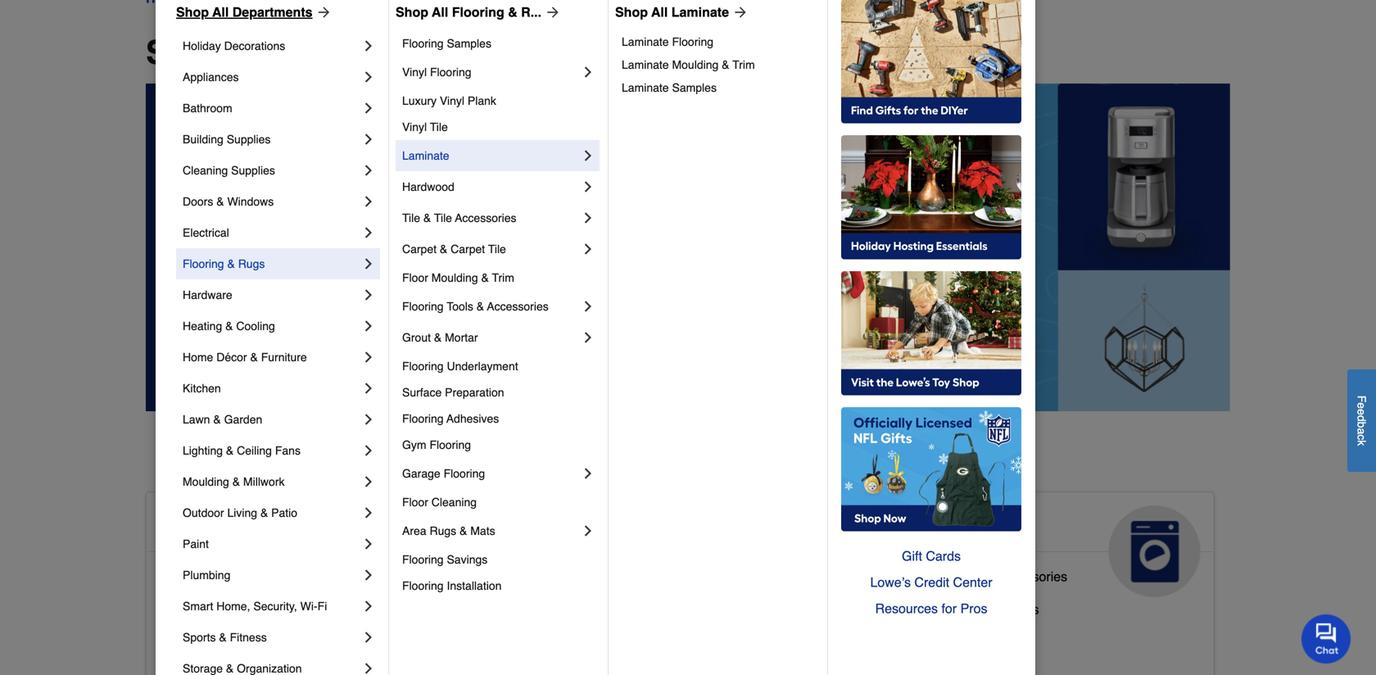 Task type: locate. For each thing, give the bounding box(es) containing it.
chevron right image for holiday decorations
[[361, 38, 377, 54]]

0 vertical spatial vinyl
[[402, 66, 427, 79]]

chevron right image for flooring & rugs
[[361, 256, 377, 272]]

flooring up vinyl flooring
[[402, 37, 444, 50]]

appliances
[[183, 70, 239, 84], [890, 512, 1013, 538]]

floor down carpet & carpet tile
[[402, 271, 429, 284]]

& right grout
[[434, 331, 442, 344]]

1 vertical spatial appliances
[[890, 512, 1013, 538]]

& left cooling
[[225, 320, 233, 333]]

vinyl inside vinyl flooring link
[[402, 66, 427, 79]]

2 horizontal spatial shop
[[615, 5, 648, 20]]

1 vertical spatial moulding
[[432, 271, 478, 284]]

0 horizontal spatial shop
[[176, 5, 209, 20]]

0 vertical spatial cleaning
[[183, 164, 228, 177]]

1 horizontal spatial moulding
[[432, 271, 478, 284]]

4 accessible from the top
[[160, 635, 222, 650]]

1 horizontal spatial samples
[[672, 81, 717, 94]]

pet inside animal & pet care
[[631, 512, 667, 538]]

0 horizontal spatial samples
[[447, 37, 492, 50]]

moulding for floor
[[432, 271, 478, 284]]

supplies for livestock supplies
[[583, 595, 634, 610]]

flooring up "floor cleaning"
[[444, 467, 485, 480]]

laminate down shop all laminate
[[622, 35, 669, 48]]

laminate moulding & trim
[[622, 58, 755, 71]]

accessible bedroom link
[[160, 598, 279, 631]]

arrow right image up laminate flooring link
[[729, 4, 749, 20]]

accessible bathroom link
[[160, 565, 283, 598]]

0 vertical spatial samples
[[447, 37, 492, 50]]

chevron right image for smart home, security, wi-fi
[[361, 598, 377, 615]]

smart
[[183, 600, 213, 613]]

arrow right image
[[542, 4, 561, 20], [729, 4, 749, 20]]

flooring down area
[[402, 553, 444, 566]]

0 vertical spatial pet
[[631, 512, 667, 538]]

flooring savings link
[[402, 547, 597, 573]]

laminate down laminate moulding & trim
[[622, 81, 669, 94]]

credit
[[915, 575, 950, 590]]

laminate link
[[402, 140, 580, 171]]

samples down laminate moulding & trim
[[672, 81, 717, 94]]

e up b
[[1356, 409, 1369, 415]]

& right houses,
[[637, 628, 646, 643]]

chevron right image for heating & cooling
[[361, 318, 377, 334]]

cleaning up the "area rugs & mats" at the left
[[432, 496, 477, 509]]

& inside "sports & fitness" link
[[219, 631, 227, 644]]

0 horizontal spatial appliances
[[183, 70, 239, 84]]

accessories
[[455, 211, 517, 225], [487, 300, 549, 313], [998, 569, 1068, 584]]

0 horizontal spatial appliances link
[[183, 61, 361, 93]]

cooling
[[236, 320, 275, 333]]

chevron right image
[[361, 38, 377, 54], [361, 100, 377, 116], [361, 131, 377, 148], [361, 162, 377, 179], [361, 225, 377, 241], [580, 241, 597, 257], [361, 256, 377, 272], [580, 298, 597, 315], [361, 318, 377, 334], [580, 329, 597, 346], [580, 465, 597, 482], [580, 523, 597, 539], [361, 567, 377, 584], [361, 598, 377, 615], [361, 629, 377, 646]]

accessible home image
[[379, 506, 471, 597]]

accessible inside "link"
[[160, 635, 222, 650]]

1 vertical spatial rugs
[[430, 524, 457, 538]]

0 vertical spatial accessories
[[455, 211, 517, 225]]

accessories for flooring tools & accessories
[[487, 300, 549, 313]]

supplies for building supplies
[[227, 133, 271, 146]]

1 horizontal spatial carpet
[[451, 243, 485, 256]]

arrow right image for shop all flooring & r...
[[542, 4, 561, 20]]

moulding up laminate samples link
[[672, 58, 719, 71]]

vinyl down luxury on the left top of the page
[[402, 120, 427, 134]]

tile down hardwood
[[402, 211, 420, 225]]

animal
[[525, 512, 601, 538]]

supplies up windows
[[231, 164, 275, 177]]

chevron right image for kitchen
[[361, 380, 377, 397]]

bathroom
[[183, 102, 233, 115], [226, 569, 283, 584]]

& inside home décor & furniture link
[[250, 351, 258, 364]]

lighting & ceiling fans
[[183, 444, 301, 457]]

kitchen link
[[183, 373, 361, 404]]

& up hardware
[[227, 257, 235, 270]]

moulding up outdoor
[[183, 475, 229, 488]]

trim for laminate moulding & trim
[[733, 58, 755, 71]]

2 carpet from the left
[[451, 243, 485, 256]]

& up floor moulding & trim
[[440, 243, 448, 256]]

2 shop from the left
[[396, 5, 429, 20]]

home inside "link"
[[273, 635, 308, 650]]

hardware
[[183, 288, 232, 302]]

d
[[1356, 415, 1369, 422]]

floor cleaning
[[402, 496, 477, 509]]

0 vertical spatial home
[[183, 351, 213, 364]]

all for shop all flooring & r...
[[432, 5, 449, 20]]

chevron right image for hardwood
[[580, 179, 597, 195]]

0 horizontal spatial rugs
[[238, 257, 265, 270]]

1 arrow right image from the left
[[542, 4, 561, 20]]

luxury
[[402, 94, 437, 107]]

heating
[[183, 320, 222, 333]]

vinyl for vinyl tile
[[402, 120, 427, 134]]

flooring down electrical
[[183, 257, 224, 270]]

flooring down flooring savings
[[402, 579, 444, 593]]

appliance parts & accessories link
[[890, 565, 1068, 598]]

trim for floor moulding & trim
[[492, 271, 515, 284]]

0 horizontal spatial carpet
[[402, 243, 437, 256]]

flooring down flooring adhesives
[[430, 438, 471, 452]]

1 vertical spatial departments
[[287, 34, 487, 71]]

1 vertical spatial accessories
[[487, 300, 549, 313]]

chevron right image for cleaning supplies
[[361, 162, 377, 179]]

floor up area
[[402, 496, 429, 509]]

chevron right image for grout & mortar
[[580, 329, 597, 346]]

resources for pros link
[[842, 596, 1022, 622]]

rugs up hardware link
[[238, 257, 265, 270]]

vinyl inside vinyl tile link
[[402, 120, 427, 134]]

samples
[[447, 37, 492, 50], [672, 81, 717, 94]]

moulding inside laminate moulding & trim link
[[672, 58, 719, 71]]

shop all flooring & r... link
[[396, 2, 561, 22]]

& left ceiling
[[226, 444, 234, 457]]

3 accessible from the top
[[160, 602, 222, 617]]

e
[[1356, 402, 1369, 409], [1356, 409, 1369, 415]]

floor moulding & trim
[[402, 271, 515, 284]]

security,
[[254, 600, 297, 613]]

1 vertical spatial furniture
[[650, 628, 702, 643]]

tile up floor moulding & trim link
[[488, 243, 506, 256]]

1 vertical spatial vinyl
[[440, 94, 465, 107]]

smart home, security, wi-fi
[[183, 600, 327, 613]]

kitchen
[[183, 382, 221, 395]]

cleaning supplies
[[183, 164, 275, 177]]

& down laminate flooring link
[[722, 58, 730, 71]]

2 vertical spatial home
[[273, 635, 308, 650]]

appliances down holiday
[[183, 70, 239, 84]]

chevron right image for paint
[[361, 536, 377, 552]]

1 vertical spatial home
[[286, 512, 350, 538]]

vinyl up luxury on the left top of the page
[[402, 66, 427, 79]]

& left "mats"
[[460, 524, 467, 538]]

2 vertical spatial vinyl
[[402, 120, 427, 134]]

moulding down carpet & carpet tile
[[432, 271, 478, 284]]

flooring samples link
[[402, 30, 597, 57]]

home décor & furniture link
[[183, 342, 361, 373]]

& left r...
[[508, 5, 518, 20]]

chillers
[[996, 602, 1040, 617]]

& inside flooring tools & accessories link
[[477, 300, 484, 313]]

arrow right image for shop all laminate
[[729, 4, 749, 20]]

& inside beverage & wine chillers link
[[950, 602, 959, 617]]

accessible
[[160, 512, 280, 538], [160, 569, 222, 584], [160, 602, 222, 617], [160, 635, 222, 650]]

all up laminate flooring
[[652, 5, 668, 20]]

shop for shop all laminate
[[615, 5, 648, 20]]

hardwood
[[402, 180, 455, 193]]

departments inside shop all departments link
[[233, 5, 313, 20]]

tile down luxury vinyl plank
[[430, 120, 448, 134]]

trim inside laminate moulding & trim link
[[733, 58, 755, 71]]

0 horizontal spatial arrow right image
[[542, 4, 561, 20]]

underlayment
[[447, 360, 518, 373]]

rugs right area
[[430, 524, 457, 538]]

arrow right image inside shop all laminate link
[[729, 4, 749, 20]]

1 horizontal spatial arrow right image
[[729, 4, 749, 20]]

cleaning supplies link
[[183, 155, 361, 186]]

building
[[183, 133, 224, 146]]

1 vertical spatial supplies
[[231, 164, 275, 177]]

1 horizontal spatial appliances link
[[877, 492, 1214, 597]]

& down the accessible bedroom link
[[219, 631, 227, 644]]

samples inside "link"
[[447, 37, 492, 50]]

1 e from the top
[[1356, 402, 1369, 409]]

all down shop all departments link
[[236, 34, 278, 71]]

& inside moulding & millwork link
[[233, 475, 240, 488]]

departments up luxury on the left top of the page
[[287, 34, 487, 71]]

arrow right image up flooring samples "link" in the top left of the page
[[542, 4, 561, 20]]

e up d
[[1356, 402, 1369, 409]]

holiday decorations
[[183, 39, 285, 52]]

installation
[[447, 579, 502, 593]]

chevron right image for sports & fitness
[[361, 629, 377, 646]]

flooring up the surface
[[402, 360, 444, 373]]

& left millwork
[[233, 475, 240, 488]]

smart home, security, wi-fi link
[[183, 591, 361, 622]]

animal & pet care link
[[512, 492, 849, 597]]

appliances link up chillers
[[877, 492, 1214, 597]]

flooring up laminate moulding & trim
[[672, 35, 714, 48]]

& down hardwood
[[424, 211, 431, 225]]

resources
[[876, 601, 938, 616]]

shop for shop all flooring & r...
[[396, 5, 429, 20]]

tile & tile accessories
[[402, 211, 517, 225]]

0 vertical spatial supplies
[[227, 133, 271, 146]]

2 vertical spatial supplies
[[583, 595, 634, 610]]

1 horizontal spatial pet
[[631, 512, 667, 538]]

supplies
[[227, 133, 271, 146], [231, 164, 275, 177], [583, 595, 634, 610]]

trim inside floor moulding & trim link
[[492, 271, 515, 284]]

0 horizontal spatial trim
[[492, 271, 515, 284]]

chevron right image for lighting & ceiling fans
[[361, 443, 377, 459]]

shop up holiday
[[176, 5, 209, 20]]

decorations
[[224, 39, 285, 52]]

flooring installation
[[402, 579, 502, 593]]

& inside carpet & carpet tile link
[[440, 243, 448, 256]]

mortar
[[445, 331, 478, 344]]

accessories down floor moulding & trim link
[[487, 300, 549, 313]]

1 horizontal spatial shop
[[396, 5, 429, 20]]

chevron right image for lawn & garden
[[361, 411, 377, 428]]

all up flooring samples
[[432, 5, 449, 20]]

& down carpet & carpet tile link
[[481, 271, 489, 284]]

& right entry
[[260, 635, 269, 650]]

furniture up kitchen link at the left bottom of the page
[[261, 351, 307, 364]]

trim down laminate flooring link
[[733, 58, 755, 71]]

3 shop from the left
[[615, 5, 648, 20]]

for
[[942, 601, 957, 616]]

accessories up chillers
[[998, 569, 1068, 584]]

accessible for accessible bedroom
[[160, 602, 222, 617]]

& right parts
[[986, 569, 994, 584]]

garage
[[402, 467, 441, 480]]

& right décor
[[250, 351, 258, 364]]

arrow right image inside shop all flooring & r... link
[[542, 4, 561, 20]]

appliances link down decorations
[[183, 61, 361, 93]]

& left patio
[[261, 506, 268, 520]]

2 floor from the top
[[402, 496, 429, 509]]

all for shop all departments
[[236, 34, 278, 71]]

cards
[[926, 549, 961, 564]]

0 vertical spatial departments
[[233, 5, 313, 20]]

cleaning inside 'link'
[[432, 496, 477, 509]]

& inside shop all flooring & r... link
[[508, 5, 518, 20]]

1 vertical spatial cleaning
[[432, 496, 477, 509]]

& right tools
[[477, 300, 484, 313]]

beverage
[[890, 602, 946, 617]]

chevron right image for outdoor living & patio
[[361, 505, 377, 521]]

chevron right image
[[580, 64, 597, 80], [361, 69, 377, 85], [580, 148, 597, 164], [580, 179, 597, 195], [361, 193, 377, 210], [580, 210, 597, 226], [361, 287, 377, 303], [361, 349, 377, 366], [361, 380, 377, 397], [361, 411, 377, 428], [361, 443, 377, 459], [361, 474, 377, 490], [361, 505, 377, 521], [361, 536, 377, 552], [361, 661, 377, 675]]

ceiling
[[237, 444, 272, 457]]

& inside heating & cooling link
[[225, 320, 233, 333]]

chevron right image for carpet & carpet tile
[[580, 241, 597, 257]]

0 vertical spatial floor
[[402, 271, 429, 284]]

departments
[[233, 5, 313, 20], [287, 34, 487, 71]]

beds,
[[548, 628, 582, 643]]

0 vertical spatial furniture
[[261, 351, 307, 364]]

supplies up the cleaning supplies
[[227, 133, 271, 146]]

0 vertical spatial bathroom
[[183, 102, 233, 115]]

vinyl tile link
[[402, 114, 597, 140]]

furniture right houses,
[[650, 628, 702, 643]]

accessible bedroom
[[160, 602, 279, 617]]

0 horizontal spatial furniture
[[261, 351, 307, 364]]

1 accessible from the top
[[160, 512, 280, 538]]

accessories up carpet & carpet tile link
[[455, 211, 517, 225]]

0 vertical spatial trim
[[733, 58, 755, 71]]

bathroom up building
[[183, 102, 233, 115]]

fi
[[318, 600, 327, 613]]

1 vertical spatial trim
[[492, 271, 515, 284]]

lowe's
[[871, 575, 911, 590]]

& right doors
[[217, 195, 224, 208]]

floor for floor moulding & trim
[[402, 271, 429, 284]]

0 horizontal spatial pet
[[525, 628, 545, 643]]

surface
[[402, 386, 442, 399]]

cleaning down building
[[183, 164, 228, 177]]

chevron right image for building supplies
[[361, 131, 377, 148]]

floor for floor cleaning
[[402, 496, 429, 509]]

vinyl left plank
[[440, 94, 465, 107]]

vinyl flooring link
[[402, 57, 580, 88]]

pet
[[631, 512, 667, 538], [525, 628, 545, 643]]

pet beds, houses, & furniture
[[525, 628, 702, 643]]

2 arrow right image from the left
[[729, 4, 749, 20]]

shop up flooring samples
[[396, 5, 429, 20]]

& inside animal & pet care
[[608, 512, 624, 538]]

rugs
[[238, 257, 265, 270], [430, 524, 457, 538]]

beverage & wine chillers
[[890, 602, 1040, 617]]

1 floor from the top
[[402, 271, 429, 284]]

2 vertical spatial accessories
[[998, 569, 1068, 584]]

1 horizontal spatial furniture
[[650, 628, 702, 643]]

appliances up "cards" on the bottom right
[[890, 512, 1013, 538]]

bathroom up smart home, security, wi-fi
[[226, 569, 283, 584]]

1 horizontal spatial trim
[[733, 58, 755, 71]]

accessible for accessible entry & home
[[160, 635, 222, 650]]

floor inside 'link'
[[402, 496, 429, 509]]

samples down shop all flooring & r...
[[447, 37, 492, 50]]

trim down carpet & carpet tile link
[[492, 271, 515, 284]]

1 vertical spatial floor
[[402, 496, 429, 509]]

shop up laminate flooring
[[615, 5, 648, 20]]

supplies for cleaning supplies
[[231, 164, 275, 177]]

2 horizontal spatial moulding
[[672, 58, 719, 71]]

all up holiday decorations
[[212, 5, 229, 20]]

2 vertical spatial moulding
[[183, 475, 229, 488]]

animal & pet care
[[525, 512, 667, 565]]

laminate down laminate flooring
[[622, 58, 669, 71]]

chevron right image for plumbing
[[361, 567, 377, 584]]

f e e d b a c k button
[[1348, 369, 1377, 472]]

laminate for laminate flooring
[[622, 35, 669, 48]]

moulding inside floor moulding & trim link
[[432, 271, 478, 284]]

1 vertical spatial samples
[[672, 81, 717, 94]]

laminate samples link
[[622, 76, 816, 99]]

1 horizontal spatial cleaning
[[432, 496, 477, 509]]

gym flooring
[[402, 438, 471, 452]]

2 accessible from the top
[[160, 569, 222, 584]]

0 horizontal spatial moulding
[[183, 475, 229, 488]]

supplies up houses,
[[583, 595, 634, 610]]

sports & fitness link
[[183, 622, 361, 653]]

departments up holiday decorations link
[[233, 5, 313, 20]]

1 shop from the left
[[176, 5, 209, 20]]

& right animal
[[608, 512, 624, 538]]

flooring underlayment
[[402, 360, 518, 373]]

chevron right image for bathroom
[[361, 100, 377, 116]]

vinyl inside luxury vinyl plank link
[[440, 94, 465, 107]]

& left pros
[[950, 602, 959, 617]]

& right lawn
[[213, 413, 221, 426]]

flooring & rugs link
[[183, 248, 361, 279]]

0 vertical spatial moulding
[[672, 58, 719, 71]]

accessible for accessible bathroom
[[160, 569, 222, 584]]



Task type: describe. For each thing, give the bounding box(es) containing it.
samples for laminate samples
[[672, 81, 717, 94]]

garage flooring link
[[402, 458, 580, 489]]

all for shop all laminate
[[652, 5, 668, 20]]

building supplies
[[183, 133, 271, 146]]

officially licensed n f l gifts. shop now. image
[[842, 407, 1022, 532]]

b
[[1356, 422, 1369, 428]]

chevron right image for garage flooring
[[580, 465, 597, 482]]

chevron right image for moulding & millwork
[[361, 474, 377, 490]]

shop for shop all departments
[[176, 5, 209, 20]]

flooring up luxury vinyl plank
[[430, 66, 472, 79]]

visit the lowe's toy shop. image
[[842, 271, 1022, 396]]

outdoor
[[183, 506, 224, 520]]

chevron right image for appliances
[[361, 69, 377, 85]]

sports
[[183, 631, 216, 644]]

doors & windows
[[183, 195, 274, 208]]

shop all departments link
[[176, 2, 332, 22]]

outdoor living & patio
[[183, 506, 298, 520]]

lighting & ceiling fans link
[[183, 435, 361, 466]]

vinyl flooring
[[402, 66, 472, 79]]

& inside the tile & tile accessories link
[[424, 211, 431, 225]]

& inside the pet beds, houses, & furniture link
[[637, 628, 646, 643]]

arrow right image
[[313, 4, 332, 20]]

shop all laminate
[[615, 5, 729, 20]]

care
[[525, 538, 576, 565]]

animal & pet care image
[[744, 506, 836, 597]]

& inside doors & windows "link"
[[217, 195, 224, 208]]

& inside appliance parts & accessories link
[[986, 569, 994, 584]]

doors
[[183, 195, 213, 208]]

laminate down the "vinyl tile"
[[402, 149, 450, 162]]

0 vertical spatial appliances
[[183, 70, 239, 84]]

departments for shop all departments
[[233, 5, 313, 20]]

accessories for tile & tile accessories
[[455, 211, 517, 225]]

hardware link
[[183, 279, 361, 311]]

& inside grout & mortar link
[[434, 331, 442, 344]]

shop all flooring & r...
[[396, 5, 542, 20]]

floor moulding & trim link
[[402, 265, 597, 291]]

area
[[402, 524, 427, 538]]

home décor & furniture
[[183, 351, 307, 364]]

r...
[[521, 5, 542, 20]]

laminate for laminate samples
[[622, 81, 669, 94]]

c
[[1356, 434, 1369, 440]]

holiday decorations link
[[183, 30, 361, 61]]

1 vertical spatial pet
[[525, 628, 545, 643]]

heating & cooling
[[183, 320, 275, 333]]

0 horizontal spatial cleaning
[[183, 164, 228, 177]]

0 vertical spatial appliances link
[[183, 61, 361, 93]]

area rugs & mats link
[[402, 515, 580, 547]]

flooring up grout
[[402, 300, 444, 313]]

doors & windows link
[[183, 186, 361, 217]]

plank
[[468, 94, 497, 107]]

accessories for appliance parts & accessories
[[998, 569, 1068, 584]]

flooring adhesives
[[402, 412, 499, 425]]

k
[[1356, 440, 1369, 446]]

floor cleaning link
[[402, 489, 597, 515]]

pet beds, houses, & furniture link
[[525, 624, 702, 657]]

flooring up flooring samples "link" in the top left of the page
[[452, 5, 505, 20]]

lawn & garden
[[183, 413, 262, 426]]

accessible entry & home
[[160, 635, 308, 650]]

tile & tile accessories link
[[402, 202, 580, 234]]

chevron right image for flooring tools & accessories
[[580, 298, 597, 315]]

pros
[[961, 601, 988, 616]]

find gifts for the diyer. image
[[842, 0, 1022, 124]]

bedroom
[[226, 602, 279, 617]]

& inside laminate moulding & trim link
[[722, 58, 730, 71]]

lowe's credit center link
[[842, 570, 1022, 596]]

plumbing link
[[183, 560, 361, 591]]

tile inside vinyl tile link
[[430, 120, 448, 134]]

chevron right image for hardware
[[361, 287, 377, 303]]

lawn & garden link
[[183, 404, 361, 435]]

laminate flooring link
[[622, 30, 816, 53]]

tile inside carpet & carpet tile link
[[488, 243, 506, 256]]

flooring down the surface
[[402, 412, 444, 425]]

appliances image
[[1109, 506, 1201, 597]]

moulding for laminate
[[672, 58, 719, 71]]

moulding inside moulding & millwork link
[[183, 475, 229, 488]]

flooring underlayment link
[[402, 353, 597, 379]]

wi-
[[300, 600, 318, 613]]

houses,
[[585, 628, 634, 643]]

chevron right image for tile & tile accessories
[[580, 210, 597, 226]]

1 horizontal spatial appliances
[[890, 512, 1013, 538]]

electrical
[[183, 226, 229, 239]]

carpet & carpet tile link
[[402, 234, 580, 265]]

chevron right image for vinyl flooring
[[580, 64, 597, 80]]

plumbing
[[183, 569, 231, 582]]

accessible bathroom
[[160, 569, 283, 584]]

chevron right image for doors & windows
[[361, 193, 377, 210]]

& inside outdoor living & patio link
[[261, 506, 268, 520]]

laminate up laminate flooring link
[[672, 5, 729, 20]]

0 vertical spatial rugs
[[238, 257, 265, 270]]

gift
[[902, 549, 923, 564]]

1 vertical spatial bathroom
[[226, 569, 283, 584]]

gym flooring link
[[402, 432, 597, 458]]

enjoy savings year-round. no matter what you're shopping for, find what you need at a great price. image
[[146, 84, 1231, 411]]

grout
[[402, 331, 431, 344]]

livestock supplies link
[[525, 592, 634, 624]]

holiday hosting essentials. image
[[842, 135, 1022, 260]]

chevron right image for electrical
[[361, 225, 377, 241]]

laminate flooring
[[622, 35, 714, 48]]

1 vertical spatial appliances link
[[877, 492, 1214, 597]]

moulding & millwork
[[183, 475, 285, 488]]

& inside accessible entry & home "link"
[[260, 635, 269, 650]]

luxury vinyl plank link
[[402, 88, 597, 114]]

all for shop all departments
[[212, 5, 229, 20]]

laminate for laminate moulding & trim
[[622, 58, 669, 71]]

& inside floor moulding & trim link
[[481, 271, 489, 284]]

flooring savings
[[402, 553, 488, 566]]

appliance parts & accessories
[[890, 569, 1068, 584]]

& inside flooring & rugs link
[[227, 257, 235, 270]]

1 horizontal spatial rugs
[[430, 524, 457, 538]]

2 e from the top
[[1356, 409, 1369, 415]]

accessible for accessible home
[[160, 512, 280, 538]]

chevron right image for home décor & furniture
[[361, 349, 377, 366]]

tile up carpet & carpet tile
[[434, 211, 452, 225]]

f
[[1356, 395, 1369, 402]]

& inside "area rugs & mats" link
[[460, 524, 467, 538]]

savings
[[447, 553, 488, 566]]

preparation
[[445, 386, 504, 399]]

gym
[[402, 438, 427, 452]]

paint
[[183, 538, 209, 551]]

lawn
[[183, 413, 210, 426]]

heating & cooling link
[[183, 311, 361, 342]]

1 carpet from the left
[[402, 243, 437, 256]]

shop all departments
[[146, 34, 487, 71]]

parts
[[951, 569, 982, 584]]

departments for shop all departments
[[287, 34, 487, 71]]

& inside the lighting & ceiling fans link
[[226, 444, 234, 457]]

& inside lawn & garden link
[[213, 413, 221, 426]]

samples for flooring samples
[[447, 37, 492, 50]]

vinyl for vinyl flooring
[[402, 66, 427, 79]]

gift cards
[[902, 549, 961, 564]]

lighting
[[183, 444, 223, 457]]

flooring inside 'link'
[[430, 438, 471, 452]]

vinyl tile
[[402, 120, 448, 134]]

garden
[[224, 413, 262, 426]]

fans
[[275, 444, 301, 457]]

chevron right image for laminate
[[580, 148, 597, 164]]

paint link
[[183, 529, 361, 560]]

home,
[[217, 600, 250, 613]]

mats
[[471, 524, 495, 538]]

chevron right image for area rugs & mats
[[580, 523, 597, 539]]

sports & fitness
[[183, 631, 267, 644]]

flooring adhesives link
[[402, 406, 597, 432]]

moulding & millwork link
[[183, 466, 361, 497]]

chat invite button image
[[1302, 614, 1352, 664]]

lowe's credit center
[[871, 575, 993, 590]]



Task type: vqa. For each thing, say whether or not it's contained in the screenshot.
the Furniture
yes



